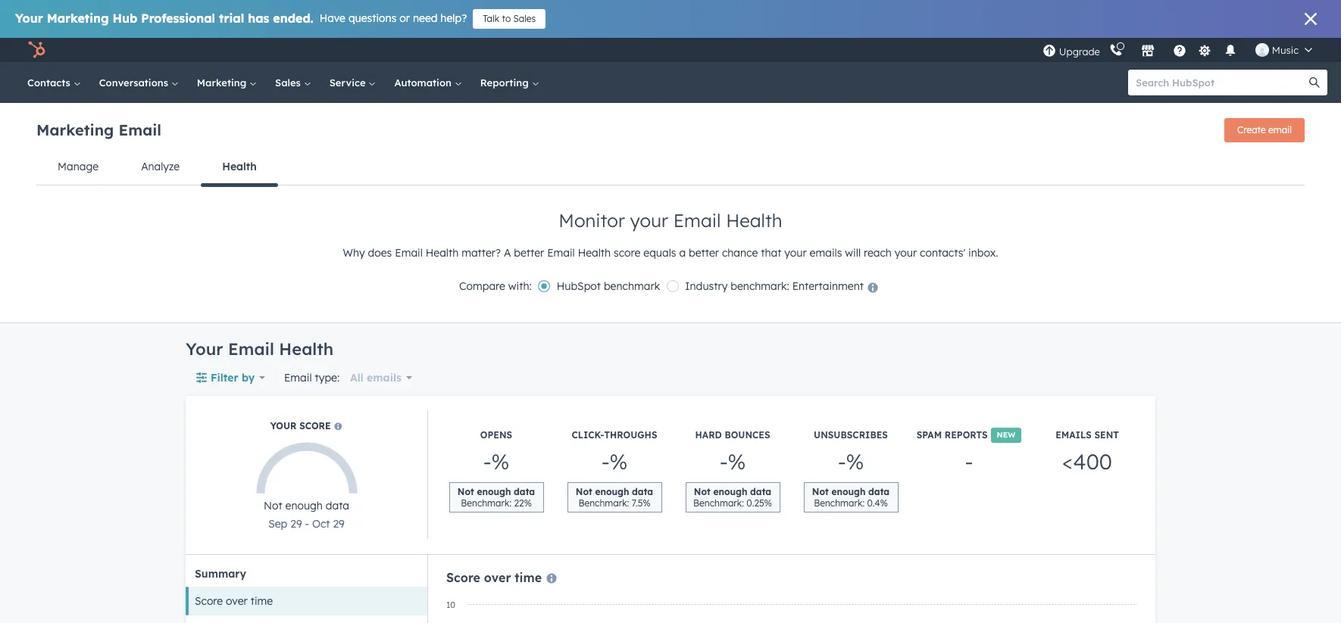 Task type: locate. For each thing, give the bounding box(es) containing it.
enough for opens -%
[[477, 487, 511, 498]]

- down hard
[[720, 449, 728, 475]]

oct
[[312, 517, 330, 531]]

- down "reports"
[[965, 449, 974, 475]]

0 vertical spatial score
[[614, 246, 641, 260]]

settings image
[[1199, 44, 1212, 58]]

sales inside talk to sales 'button'
[[514, 13, 536, 24]]

- left oct
[[305, 517, 309, 531]]

data
[[514, 487, 535, 498], [632, 487, 654, 498], [750, 487, 772, 498], [869, 487, 890, 498], [326, 499, 349, 513]]

enough
[[477, 487, 511, 498], [595, 487, 629, 498], [714, 487, 748, 498], [832, 487, 866, 498], [285, 499, 323, 513]]

1 horizontal spatial your
[[785, 246, 807, 260]]

emails inside page section element
[[810, 246, 842, 260]]

1 better from the left
[[514, 246, 544, 260]]

score over time button
[[186, 587, 427, 616]]

summary
[[195, 568, 246, 581]]

% down opens
[[492, 449, 510, 475]]

benchmark: for opens -%
[[461, 498, 512, 509]]

will
[[845, 246, 861, 260]]

enough left the 0.4% on the right bottom of page
[[832, 487, 866, 498]]

enough down hard bounces -%
[[714, 487, 748, 498]]

1 vertical spatial score
[[195, 595, 223, 609]]

your for your marketing hub professional trial has ended. have questions or need help?
[[15, 11, 43, 26]]

1 horizontal spatial sales
[[514, 13, 536, 24]]

3 % from the left
[[728, 449, 746, 475]]

not
[[458, 487, 474, 498], [576, 487, 593, 498], [694, 487, 711, 498], [812, 487, 829, 498], [264, 499, 282, 513]]

entertainment
[[793, 280, 864, 293]]

2 % from the left
[[610, 449, 628, 475]]

calling icon image
[[1110, 44, 1123, 58]]

not up sep at bottom
[[264, 499, 282, 513]]

0 horizontal spatial better
[[514, 246, 544, 260]]

benchmark: inside 'not enough data benchmark: 22%'
[[461, 498, 512, 509]]

-
[[483, 449, 492, 475], [602, 449, 610, 475], [720, 449, 728, 475], [838, 449, 846, 475], [965, 449, 974, 475], [305, 517, 309, 531]]

% inside 'unsubscribes -%'
[[846, 449, 864, 475]]

navigation
[[36, 149, 1305, 187]]

over inside button
[[226, 595, 248, 609]]

analyze button
[[120, 149, 201, 185]]

interactive chart image
[[439, 598, 1145, 624]]

a
[[504, 246, 511, 260]]

4 benchmark: from the left
[[814, 498, 865, 509]]

0 horizontal spatial score over time
[[195, 595, 273, 609]]

0 horizontal spatial time
[[251, 595, 273, 609]]

automation
[[394, 77, 455, 89]]

search image
[[1310, 77, 1320, 88]]

0 vertical spatial time
[[515, 571, 542, 586]]

emails left will
[[810, 246, 842, 260]]

emails right 'all'
[[367, 371, 402, 385]]

1 horizontal spatial your
[[186, 339, 223, 360]]

analyze
[[141, 160, 180, 174]]

0.4%
[[867, 498, 888, 509]]

your
[[15, 11, 43, 26], [186, 339, 223, 360], [270, 421, 297, 432]]

- down click-
[[602, 449, 610, 475]]

email
[[119, 120, 161, 139], [674, 209, 721, 232], [395, 246, 423, 260], [547, 246, 575, 260], [228, 339, 274, 360], [284, 371, 312, 385]]

data inside the not enough data sep 29 - oct 29
[[326, 499, 349, 513]]

- inside the not enough data sep 29 - oct 29
[[305, 517, 309, 531]]

- inside opens -%
[[483, 449, 492, 475]]

marketing left hub at the left of page
[[47, 11, 109, 26]]

2 benchmark: from the left
[[579, 498, 629, 509]]

score inside page section element
[[614, 246, 641, 260]]

data inside 'not enough data benchmark: 7.5%'
[[632, 487, 654, 498]]

benchmark:
[[461, 498, 512, 509], [579, 498, 629, 509], [694, 498, 744, 509], [814, 498, 865, 509]]

enough up oct
[[285, 499, 323, 513]]

29 right oct
[[333, 517, 345, 531]]

1 vertical spatial emails
[[367, 371, 402, 385]]

data inside 'not enough data benchmark: 22%'
[[514, 487, 535, 498]]

your up 'equals'
[[630, 209, 669, 232]]

your down email type:
[[270, 421, 297, 432]]

not left 22%
[[458, 487, 474, 498]]

better
[[514, 246, 544, 260], [689, 246, 719, 260]]

better right a
[[514, 246, 544, 260]]

upgrade
[[1060, 45, 1100, 57]]

your up filter in the bottom of the page
[[186, 339, 223, 360]]

industry benchmark: entertainment
[[685, 280, 864, 293]]

1 horizontal spatial score
[[614, 246, 641, 260]]

data inside not enough data benchmark: 0.4%
[[869, 487, 890, 498]]

why
[[343, 246, 365, 260]]

hubspot
[[557, 280, 601, 293]]

benchmark: left 7.5% on the bottom left
[[579, 498, 629, 509]]

1 vertical spatial over
[[226, 595, 248, 609]]

score
[[446, 571, 481, 586], [195, 595, 223, 609]]

your right that
[[785, 246, 807, 260]]

1 % from the left
[[492, 449, 510, 475]]

emails sent < 400
[[1056, 430, 1119, 475]]

not enough data benchmark: 0.4%
[[812, 487, 890, 509]]

not inside 'not enough data benchmark: 7.5%'
[[576, 487, 593, 498]]

not for click-throughs -%
[[576, 487, 593, 498]]

enough inside 'not enough data benchmark: 22%'
[[477, 487, 511, 498]]

not enough data benchmark: 0.25%
[[694, 487, 772, 509]]

0 horizontal spatial score
[[300, 421, 331, 432]]

your for your email health
[[186, 339, 223, 360]]

- down opens
[[483, 449, 492, 475]]

enough inside not enough data benchmark: 0.4%
[[832, 487, 866, 498]]

all emails
[[350, 371, 402, 385]]

2 vertical spatial your
[[270, 421, 297, 432]]

benchmark: for click-throughs -%
[[579, 498, 629, 509]]

compare
[[459, 280, 505, 293]]

email up analyze
[[119, 120, 161, 139]]

inbox.
[[969, 246, 999, 260]]

score left 'equals'
[[614, 246, 641, 260]]

hub
[[113, 11, 137, 26]]

not inside not enough data benchmark: 0.25%
[[694, 487, 711, 498]]

% down unsubscribes
[[846, 449, 864, 475]]

0 horizontal spatial your
[[15, 11, 43, 26]]

not inside not enough data benchmark: 0.4%
[[812, 487, 829, 498]]

sales
[[514, 13, 536, 24], [275, 77, 304, 89]]

enough for click-throughs -%
[[595, 487, 629, 498]]

type:
[[315, 371, 340, 385]]

not down click-throughs -%
[[576, 487, 593, 498]]

close image
[[1305, 13, 1317, 25]]

help button
[[1167, 38, 1193, 62]]

create email button
[[1225, 118, 1305, 142]]

1 29 from the left
[[290, 517, 302, 531]]

1 horizontal spatial 29
[[333, 517, 345, 531]]

- down unsubscribes
[[838, 449, 846, 475]]

hard
[[695, 430, 722, 441]]

email up a at the top
[[674, 209, 721, 232]]

benchmark: left 22%
[[461, 498, 512, 509]]

not enough data benchmark: 7.5%
[[576, 487, 654, 509]]

emails
[[810, 246, 842, 260], [367, 371, 402, 385]]

health button
[[201, 149, 278, 187]]

2 horizontal spatial your
[[270, 421, 297, 432]]

page section element
[[0, 103, 1342, 323]]

click-
[[572, 430, 604, 441]]

1 horizontal spatial score
[[446, 571, 481, 586]]

1 benchmark: from the left
[[461, 498, 512, 509]]

need
[[413, 11, 438, 25]]

score down email type:
[[300, 421, 331, 432]]

professional
[[141, 11, 215, 26]]

benchmark: left the 0.4% on the right bottom of page
[[814, 498, 865, 509]]

score inside score over time button
[[195, 595, 223, 609]]

over
[[484, 571, 511, 586], [226, 595, 248, 609]]

throughs
[[604, 430, 658, 441]]

equals
[[644, 246, 677, 260]]

health
[[222, 160, 257, 174], [726, 209, 783, 232], [426, 246, 459, 260], [578, 246, 611, 260], [279, 339, 334, 360]]

marketing inside banner
[[36, 120, 114, 139]]

music
[[1273, 44, 1299, 56]]

%
[[492, 449, 510, 475], [610, 449, 628, 475], [728, 449, 746, 475], [846, 449, 864, 475]]

help?
[[441, 11, 467, 25]]

score over time
[[446, 571, 542, 586], [195, 595, 273, 609]]

filter
[[211, 371, 238, 385]]

1 vertical spatial score over time
[[195, 595, 273, 609]]

1 horizontal spatial better
[[689, 246, 719, 260]]

your right reach
[[895, 246, 917, 260]]

benchmark: inside not enough data benchmark: 0.4%
[[814, 498, 865, 509]]

enough inside 'not enough data benchmark: 7.5%'
[[595, 487, 629, 498]]

22%
[[514, 498, 532, 509]]

enough left 7.5% on the bottom left
[[595, 487, 629, 498]]

questions
[[349, 11, 397, 25]]

all emails button
[[346, 363, 413, 393]]

2 better from the left
[[689, 246, 719, 260]]

% down bounces
[[728, 449, 746, 475]]

1 vertical spatial time
[[251, 595, 273, 609]]

marketing up manage
[[36, 120, 114, 139]]

unsubscribes -%
[[814, 430, 888, 475]]

contacts link
[[18, 62, 90, 103]]

score
[[614, 246, 641, 260], [300, 421, 331, 432]]

29
[[290, 517, 302, 531], [333, 517, 345, 531]]

0 vertical spatial score over time
[[446, 571, 542, 586]]

0 horizontal spatial sales
[[275, 77, 304, 89]]

0 vertical spatial over
[[484, 571, 511, 586]]

benchmark: left 0.25% on the right of the page
[[694, 498, 744, 509]]

1 vertical spatial sales
[[275, 77, 304, 89]]

1 vertical spatial your
[[186, 339, 223, 360]]

your email health
[[186, 339, 334, 360]]

3 benchmark: from the left
[[694, 498, 744, 509]]

0 vertical spatial emails
[[810, 246, 842, 260]]

2 29 from the left
[[333, 517, 345, 531]]

enough left 22%
[[477, 487, 511, 498]]

search button
[[1302, 70, 1328, 96]]

% down throughs
[[610, 449, 628, 475]]

navigation containing manage
[[36, 149, 1305, 187]]

benchmark: for hard bounces -%
[[694, 498, 744, 509]]

not down 'unsubscribes -%'
[[812, 487, 829, 498]]

marketing down trial
[[197, 77, 249, 89]]

0 vertical spatial your
[[15, 11, 43, 26]]

marketplaces image
[[1141, 45, 1155, 58]]

1 vertical spatial marketing
[[197, 77, 249, 89]]

benchmark: inside 'not enough data benchmark: 7.5%'
[[579, 498, 629, 509]]

hubspot benchmark
[[557, 280, 660, 293]]

29 right sep at bottom
[[290, 517, 302, 531]]

sales link
[[266, 62, 320, 103]]

0 horizontal spatial 29
[[290, 517, 302, 531]]

better right a at the top
[[689, 246, 719, 260]]

sales right to
[[514, 13, 536, 24]]

benchmark
[[604, 280, 660, 293]]

0 horizontal spatial score
[[195, 595, 223, 609]]

your up hubspot image
[[15, 11, 43, 26]]

has
[[248, 11, 269, 26]]

create
[[1238, 124, 1266, 136]]

conversations link
[[90, 62, 188, 103]]

0 vertical spatial sales
[[514, 13, 536, 24]]

1 vertical spatial score
[[300, 421, 331, 432]]

sales left service
[[275, 77, 304, 89]]

data inside not enough data benchmark: 0.25%
[[750, 487, 772, 498]]

2 vertical spatial marketing
[[36, 120, 114, 139]]

1 horizontal spatial emails
[[810, 246, 842, 260]]

0 horizontal spatial over
[[226, 595, 248, 609]]

- inside hard bounces -%
[[720, 449, 728, 475]]

1 horizontal spatial over
[[484, 571, 511, 586]]

not inside 'not enough data benchmark: 22%'
[[458, 487, 474, 498]]

benchmark: inside not enough data benchmark: 0.25%
[[694, 498, 744, 509]]

not down hard bounces -%
[[694, 487, 711, 498]]

0 horizontal spatial emails
[[367, 371, 402, 385]]

menu
[[1041, 38, 1323, 62]]

manage
[[58, 160, 99, 174]]

7.5%
[[632, 498, 651, 509]]

4 % from the left
[[846, 449, 864, 475]]

enough inside not enough data benchmark: 0.25%
[[714, 487, 748, 498]]



Task type: describe. For each thing, give the bounding box(es) containing it.
opens
[[480, 430, 512, 441]]

monitor your email health
[[559, 209, 783, 232]]

hubspot link
[[18, 41, 57, 59]]

2 horizontal spatial your
[[895, 246, 917, 260]]

or
[[400, 11, 410, 25]]

by
[[242, 371, 255, 385]]

0.25%
[[747, 498, 772, 509]]

0 vertical spatial score
[[446, 571, 481, 586]]

Search HubSpot search field
[[1129, 70, 1314, 96]]

0 vertical spatial marketing
[[47, 11, 109, 26]]

email up by
[[228, 339, 274, 360]]

not enough data sep 29 - oct 29
[[264, 499, 349, 531]]

1 horizontal spatial score over time
[[446, 571, 542, 586]]

health inside button
[[222, 160, 257, 174]]

<
[[1063, 449, 1073, 475]]

not inside the not enough data sep 29 - oct 29
[[264, 499, 282, 513]]

have
[[320, 11, 346, 25]]

score over time inside button
[[195, 595, 273, 609]]

email
[[1269, 124, 1292, 136]]

that
[[761, 246, 782, 260]]

talk
[[483, 13, 500, 24]]

400
[[1073, 449, 1113, 475]]

manage button
[[36, 149, 120, 185]]

marketing for marketing email
[[36, 120, 114, 139]]

not for hard bounces -%
[[694, 487, 711, 498]]

benchmark:
[[731, 280, 790, 293]]

ended.
[[273, 11, 314, 26]]

data for opens -%
[[514, 487, 535, 498]]

with:
[[508, 280, 532, 293]]

not for unsubscribes -%
[[812, 487, 829, 498]]

emails inside popup button
[[367, 371, 402, 385]]

opens -%
[[480, 430, 512, 475]]

- inside click-throughs -%
[[602, 449, 610, 475]]

click-throughs -%
[[572, 430, 658, 475]]

conversations
[[99, 77, 171, 89]]

calling icon button
[[1103, 40, 1129, 60]]

music button
[[1247, 38, 1322, 62]]

enough inside the not enough data sep 29 - oct 29
[[285, 499, 323, 513]]

email right does
[[395, 246, 423, 260]]

automation link
[[385, 62, 471, 103]]

marketing email
[[36, 120, 161, 139]]

% inside click-throughs -%
[[610, 449, 628, 475]]

a
[[679, 246, 686, 260]]

filter by button
[[186, 363, 275, 393]]

not enough data benchmark: 22%
[[458, 487, 535, 509]]

time inside button
[[251, 595, 273, 609]]

reach
[[864, 246, 892, 260]]

sales inside sales link
[[275, 77, 304, 89]]

your for your score
[[270, 421, 297, 432]]

marketing for marketing link
[[197, 77, 249, 89]]

marketing link
[[188, 62, 266, 103]]

hard bounces -%
[[695, 430, 770, 475]]

notifications button
[[1218, 38, 1244, 62]]

matter?
[[462, 246, 501, 260]]

sep
[[268, 517, 287, 531]]

unsubscribes
[[814, 430, 888, 441]]

your score
[[270, 421, 334, 432]]

reporting link
[[471, 62, 548, 103]]

hubspot image
[[27, 41, 45, 59]]

emails
[[1056, 430, 1092, 441]]

to
[[502, 13, 511, 24]]

data for hard bounces -%
[[750, 487, 772, 498]]

0 horizontal spatial your
[[630, 209, 669, 232]]

marketing email banner
[[36, 114, 1305, 149]]

menu containing music
[[1041, 38, 1323, 62]]

% inside opens -%
[[492, 449, 510, 475]]

compare with:
[[459, 280, 532, 293]]

email left type:
[[284, 371, 312, 385]]

notifications image
[[1224, 45, 1238, 58]]

data for unsubscribes -%
[[869, 487, 890, 498]]

contacts'
[[920, 246, 966, 260]]

benchmark: for unsubscribes -%
[[814, 498, 865, 509]]

reporting
[[480, 77, 532, 89]]

email up hubspot
[[547, 246, 575, 260]]

greg robinson image
[[1256, 43, 1269, 57]]

talk to sales
[[483, 13, 536, 24]]

service
[[329, 77, 369, 89]]

service link
[[320, 62, 385, 103]]

bounces
[[725, 430, 770, 441]]

email type:
[[284, 371, 340, 385]]

create email
[[1238, 124, 1292, 136]]

settings link
[[1196, 42, 1215, 58]]

spam reports
[[917, 430, 988, 441]]

industry
[[685, 280, 728, 293]]

- inside 'unsubscribes -%'
[[838, 449, 846, 475]]

filter by
[[211, 371, 255, 385]]

your marketing hub professional trial has ended. have questions or need help?
[[15, 11, 467, 26]]

help image
[[1173, 45, 1187, 58]]

does
[[368, 246, 392, 260]]

navigation inside page section element
[[36, 149, 1305, 187]]

upgrade image
[[1043, 44, 1057, 58]]

chance
[[722, 246, 758, 260]]

spam
[[917, 430, 942, 441]]

% inside hard bounces -%
[[728, 449, 746, 475]]

marketplaces button
[[1132, 38, 1164, 62]]

monitor
[[559, 209, 625, 232]]

enough for hard bounces -%
[[714, 487, 748, 498]]

why does email health matter? a better email health score equals a better chance that your emails will reach your contacts' inbox.
[[343, 246, 999, 260]]

not for opens -%
[[458, 487, 474, 498]]

contacts
[[27, 77, 73, 89]]

data for click-throughs -%
[[632, 487, 654, 498]]

all
[[350, 371, 364, 385]]

sent
[[1095, 430, 1119, 441]]

enough for unsubscribes -%
[[832, 487, 866, 498]]

1 horizontal spatial time
[[515, 571, 542, 586]]

email inside marketing email banner
[[119, 120, 161, 139]]



Task type: vqa. For each thing, say whether or not it's contained in the screenshot.
chance
yes



